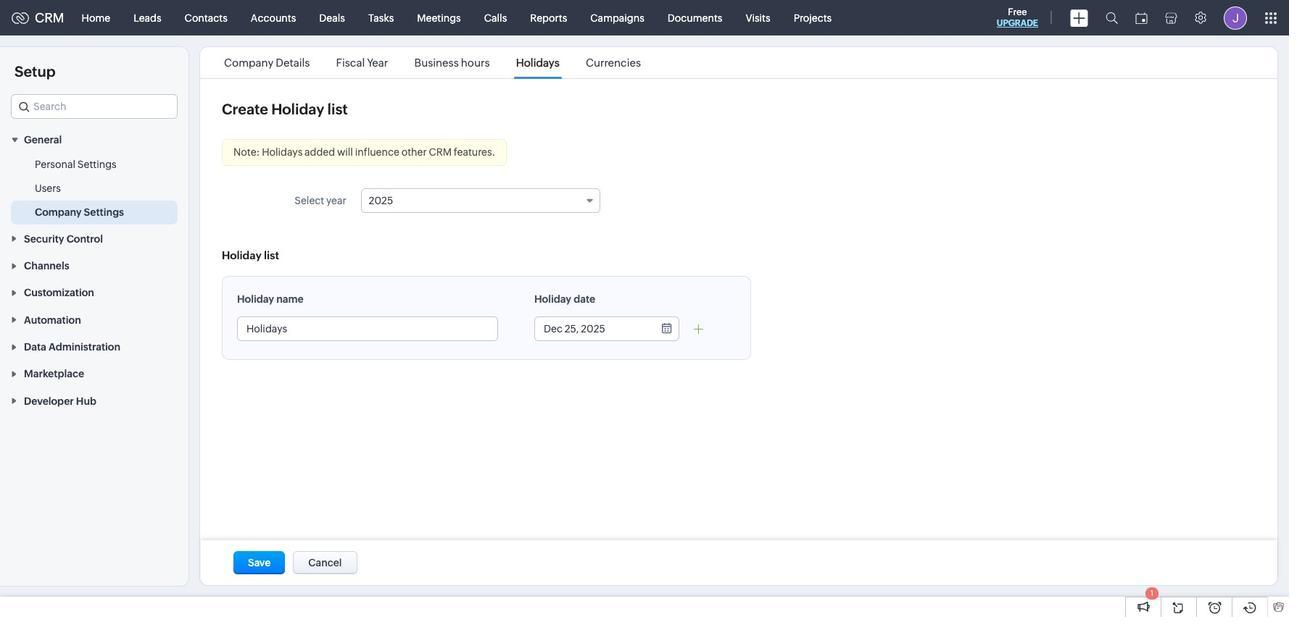 Task type: describe. For each thing, give the bounding box(es) containing it.
accounts link
[[239, 0, 308, 35]]

note: holidays added will influence other crm features.
[[233, 146, 495, 158]]

holiday for holiday list
[[222, 249, 262, 262]]

holiday for holiday date
[[534, 294, 571, 305]]

automation button
[[0, 306, 189, 333]]

home link
[[70, 0, 122, 35]]

channels button
[[0, 252, 189, 279]]

deals link
[[308, 0, 357, 35]]

campaigns
[[590, 12, 644, 24]]

reports link
[[519, 0, 579, 35]]

developer
[[24, 396, 74, 407]]

settings for company settings
[[84, 207, 124, 218]]

users
[[35, 183, 61, 195]]

company settings link
[[35, 205, 124, 220]]

home
[[82, 12, 110, 24]]

company for company details
[[224, 57, 274, 69]]

calls link
[[473, 0, 519, 35]]

marketplace
[[24, 369, 84, 380]]

2025 field
[[361, 189, 600, 213]]

name
[[276, 294, 304, 305]]

data administration button
[[0, 333, 189, 360]]

company details
[[224, 57, 310, 69]]

channels
[[24, 260, 69, 272]]

setup
[[15, 63, 55, 80]]

will
[[337, 146, 353, 158]]

contacts
[[185, 12, 228, 24]]

1 horizontal spatial crm
[[429, 146, 452, 158]]

documents link
[[656, 0, 734, 35]]

currencies
[[586, 57, 641, 69]]

automation
[[24, 314, 81, 326]]

business
[[414, 57, 459, 69]]

search image
[[1106, 12, 1118, 24]]

holidays inside list
[[516, 57, 560, 69]]

company for company settings
[[35, 207, 82, 218]]

hours
[[461, 57, 490, 69]]

accounts
[[251, 12, 296, 24]]

leads
[[134, 12, 161, 24]]

holiday name
[[237, 294, 304, 305]]

details
[[276, 57, 310, 69]]

fiscal year
[[336, 57, 388, 69]]

tasks
[[368, 12, 394, 24]]

create menu element
[[1061, 0, 1097, 35]]

hub
[[76, 396, 96, 407]]

holiday date
[[534, 294, 595, 305]]

leads link
[[122, 0, 173, 35]]

documents
[[668, 12, 722, 24]]

company details link
[[222, 57, 312, 69]]

upgrade
[[997, 18, 1038, 28]]

administration
[[49, 342, 120, 353]]

customization
[[24, 287, 94, 299]]

create holiday list
[[222, 101, 348, 117]]

year
[[326, 195, 346, 207]]

features.
[[454, 146, 495, 158]]

calendar image
[[1135, 12, 1148, 24]]

create menu image
[[1070, 9, 1088, 26]]

currencies link
[[584, 57, 643, 69]]

data administration
[[24, 342, 120, 353]]

data
[[24, 342, 46, 353]]

cancel button
[[293, 552, 357, 575]]

0 horizontal spatial list
[[264, 249, 279, 262]]

control
[[66, 233, 103, 245]]

note:
[[233, 146, 260, 158]]

tasks link
[[357, 0, 406, 35]]



Task type: locate. For each thing, give the bounding box(es) containing it.
list up will
[[327, 101, 348, 117]]

list
[[327, 101, 348, 117], [264, 249, 279, 262]]

0 vertical spatial list
[[327, 101, 348, 117]]

business hours link
[[412, 57, 492, 69]]

1 vertical spatial list
[[264, 249, 279, 262]]

free upgrade
[[997, 7, 1038, 28]]

holidays link
[[514, 57, 562, 69]]

developer hub
[[24, 396, 96, 407]]

other
[[401, 146, 427, 158]]

date
[[574, 294, 595, 305]]

crm link
[[12, 10, 64, 25]]

holiday down details
[[271, 101, 324, 117]]

holiday up holiday name
[[222, 249, 262, 262]]

0 horizontal spatial company
[[35, 207, 82, 218]]

list
[[211, 47, 654, 78]]

1 horizontal spatial holidays
[[516, 57, 560, 69]]

list up holiday name
[[264, 249, 279, 262]]

holidays right note:
[[262, 146, 303, 158]]

holidays down the reports
[[516, 57, 560, 69]]

deals
[[319, 12, 345, 24]]

reports
[[530, 12, 567, 24]]

customization button
[[0, 279, 189, 306]]

0 vertical spatial company
[[224, 57, 274, 69]]

meetings
[[417, 12, 461, 24]]

search element
[[1097, 0, 1127, 36]]

company settings
[[35, 207, 124, 218]]

0 horizontal spatial crm
[[35, 10, 64, 25]]

business hours
[[414, 57, 490, 69]]

holiday
[[271, 101, 324, 117], [222, 249, 262, 262], [237, 294, 274, 305], [534, 294, 571, 305]]

crm right "other"
[[429, 146, 452, 158]]

settings down general dropdown button on the left top of page
[[77, 159, 117, 171]]

0 vertical spatial settings
[[77, 159, 117, 171]]

1 horizontal spatial company
[[224, 57, 274, 69]]

cancel
[[308, 558, 342, 569]]

1 vertical spatial company
[[35, 207, 82, 218]]

0 vertical spatial crm
[[35, 10, 64, 25]]

fiscal
[[336, 57, 365, 69]]

projects link
[[782, 0, 843, 35]]

list containing company details
[[211, 47, 654, 78]]

contacts link
[[173, 0, 239, 35]]

visits
[[746, 12, 770, 24]]

year
[[367, 57, 388, 69]]

profile image
[[1224, 6, 1247, 29]]

personal settings link
[[35, 158, 117, 172]]

profile element
[[1215, 0, 1256, 35]]

1 vertical spatial crm
[[429, 146, 452, 158]]

added
[[305, 146, 335, 158]]

0 vertical spatial holidays
[[516, 57, 560, 69]]

create
[[222, 101, 268, 117]]

settings for personal settings
[[77, 159, 117, 171]]

general
[[24, 134, 62, 146]]

settings
[[77, 159, 117, 171], [84, 207, 124, 218]]

free
[[1008, 7, 1027, 17]]

save button
[[233, 552, 285, 575]]

visits link
[[734, 0, 782, 35]]

marketplace button
[[0, 360, 189, 387]]

holiday left date
[[534, 294, 571, 305]]

2025
[[369, 195, 393, 207]]

company inside general region
[[35, 207, 82, 218]]

users link
[[35, 182, 61, 196]]

select
[[295, 195, 324, 207]]

developer hub button
[[0, 387, 189, 415]]

company left details
[[224, 57, 274, 69]]

general region
[[0, 153, 189, 225]]

0 horizontal spatial holidays
[[262, 146, 303, 158]]

logo image
[[12, 12, 29, 24]]

projects
[[794, 12, 832, 24]]

MMM d, yyyy text field
[[535, 318, 651, 341]]

holiday list
[[222, 249, 279, 262]]

personal
[[35, 159, 75, 171]]

1 horizontal spatial list
[[327, 101, 348, 117]]

general button
[[0, 126, 189, 153]]

crm right logo
[[35, 10, 64, 25]]

influence
[[355, 146, 399, 158]]

None field
[[11, 94, 178, 119]]

meetings link
[[406, 0, 473, 35]]

personal settings
[[35, 159, 117, 171]]

security
[[24, 233, 64, 245]]

Holiday name text field
[[238, 318, 497, 341]]

select year
[[295, 195, 346, 207]]

settings up security control dropdown button
[[84, 207, 124, 218]]

save
[[248, 558, 271, 569]]

campaigns link
[[579, 0, 656, 35]]

fiscal year link
[[334, 57, 390, 69]]

company down users
[[35, 207, 82, 218]]

security control
[[24, 233, 103, 245]]

1
[[1150, 589, 1154, 598]]

Search text field
[[12, 95, 177, 118]]

crm
[[35, 10, 64, 25], [429, 146, 452, 158]]

security control button
[[0, 225, 189, 252]]

company
[[224, 57, 274, 69], [35, 207, 82, 218]]

1 vertical spatial settings
[[84, 207, 124, 218]]

holiday left name
[[237, 294, 274, 305]]

1 vertical spatial holidays
[[262, 146, 303, 158]]

calls
[[484, 12, 507, 24]]

holidays
[[516, 57, 560, 69], [262, 146, 303, 158]]

holiday for holiday name
[[237, 294, 274, 305]]



Task type: vqa. For each thing, say whether or not it's contained in the screenshot.
lace@noemail.com
no



